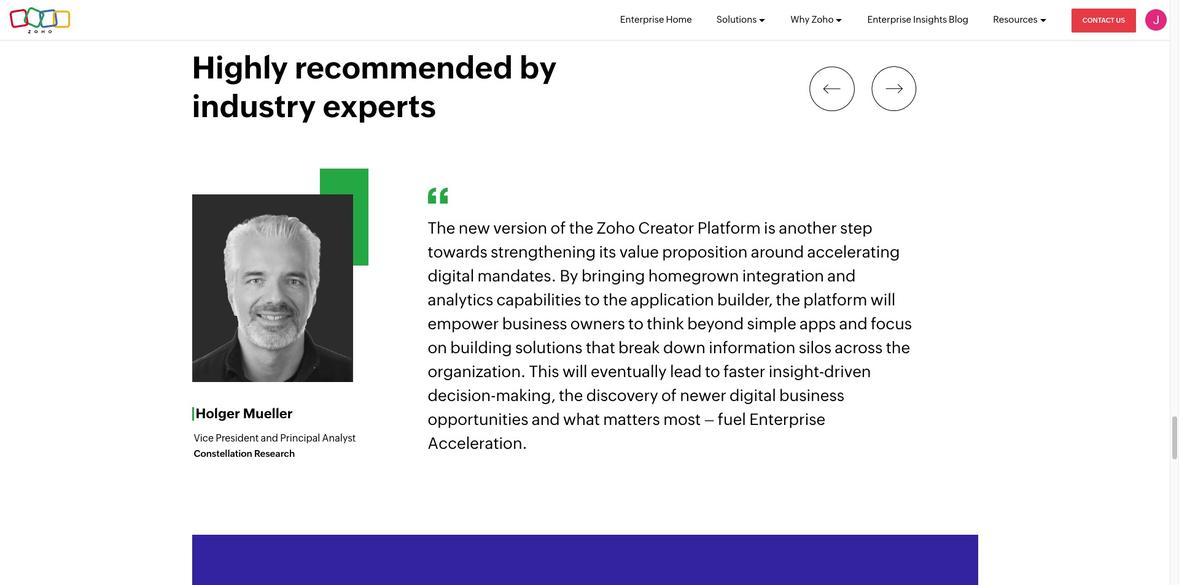Task type: locate. For each thing, give the bounding box(es) containing it.
on
[[428, 339, 447, 357]]

0 vertical spatial will
[[871, 291, 896, 310]]

will up focus
[[871, 291, 896, 310]]

1 vertical spatial digital
[[730, 387, 776, 405]]

platform
[[804, 291, 868, 310]]

1 horizontal spatial zoho
[[812, 14, 834, 25]]

will
[[871, 291, 896, 310], [563, 363, 588, 381]]

recommended
[[295, 50, 513, 85]]

mueller
[[243, 407, 293, 422]]

highly
[[192, 50, 288, 85]]

to
[[585, 291, 600, 310], [628, 315, 644, 334], [705, 363, 720, 381]]

version
[[493, 219, 547, 238]]

previous
[[816, 85, 849, 94]]

digital down towards
[[428, 267, 474, 286]]

is
[[764, 219, 776, 238]]

0 horizontal spatial zoho
[[597, 219, 635, 238]]

the
[[569, 219, 594, 238], [603, 291, 627, 310], [776, 291, 800, 310], [886, 339, 910, 357], [559, 387, 583, 405]]

zoho right why
[[812, 14, 834, 25]]

information
[[709, 339, 796, 357]]

why
[[791, 14, 810, 25]]

enterprise home
[[620, 14, 692, 25]]

this
[[529, 363, 559, 381]]

matters
[[603, 411, 660, 429]]

0 horizontal spatial enterprise
[[620, 14, 664, 25]]

1 vertical spatial to
[[628, 315, 644, 334]]

new
[[459, 219, 490, 238]]

vice president and principal analyst constellation research
[[194, 433, 356, 459]]

and
[[828, 267, 856, 286], [839, 315, 868, 334], [532, 411, 560, 429], [261, 433, 278, 445]]

zoho inside the new version of the zoho creator platform is another step towards strengthening its value proposition around accelerating digital mandates. by bringing homegrown integration and analytics capabilities to the application builder, the platform will empower business owners to think beyond simple apps and focus on building solutions that break down information silos across the organization. this will eventually lead to faster insight-driven decision-making, the discovery of newer digital business opportunities and what matters most – fuel enterprise acceleration.
[[597, 219, 635, 238]]

business
[[502, 315, 567, 334], [780, 387, 845, 405]]

zoho
[[812, 14, 834, 25], [597, 219, 635, 238]]

faster
[[724, 363, 766, 381]]

builder,
[[717, 291, 773, 310]]

enterprise
[[620, 14, 664, 25], [868, 14, 912, 25], [749, 411, 826, 429]]

enterprise for enterprise home
[[620, 14, 664, 25]]

1 vertical spatial of
[[662, 387, 677, 405]]

1 horizontal spatial business
[[780, 387, 845, 405]]

to up newer
[[705, 363, 720, 381]]

0 vertical spatial digital
[[428, 267, 474, 286]]

enterprise left insights
[[868, 14, 912, 25]]

1 horizontal spatial to
[[628, 315, 644, 334]]

1 horizontal spatial of
[[662, 387, 677, 405]]

application
[[631, 291, 714, 310]]

newer
[[680, 387, 727, 405]]

of
[[551, 219, 566, 238], [662, 387, 677, 405]]

of up strengthening
[[551, 219, 566, 238]]

solutions
[[717, 14, 757, 25]]

1 vertical spatial will
[[563, 363, 588, 381]]

towards
[[428, 243, 488, 262]]

enterprise home link
[[620, 0, 692, 39]]

focus
[[871, 315, 912, 334]]

simple
[[747, 315, 797, 334]]

by
[[520, 50, 557, 85]]

strengthening
[[491, 243, 596, 262]]

2 horizontal spatial enterprise
[[868, 14, 912, 25]]

building
[[450, 339, 512, 357]]

2 vertical spatial to
[[705, 363, 720, 381]]

constellation
[[194, 449, 252, 459]]

lead
[[670, 363, 702, 381]]

enterprise left the home
[[620, 14, 664, 25]]

enterprise insights blog
[[868, 14, 969, 25]]

2 horizontal spatial to
[[705, 363, 720, 381]]

fuel
[[718, 411, 746, 429]]

1 horizontal spatial will
[[871, 291, 896, 310]]

decision-
[[428, 387, 496, 405]]

the up what at the bottom
[[559, 387, 583, 405]]

0 vertical spatial business
[[502, 315, 567, 334]]

the down bringing
[[603, 291, 627, 310]]

1 horizontal spatial digital
[[730, 387, 776, 405]]

zoho up "its" at the right top of the page
[[597, 219, 635, 238]]

1 horizontal spatial enterprise
[[749, 411, 826, 429]]

the up strengthening
[[569, 219, 594, 238]]

enterprise insights blog link
[[868, 0, 969, 39]]

business down capabilities
[[502, 315, 567, 334]]

making,
[[496, 387, 556, 405]]

that
[[586, 339, 615, 357]]

integration
[[742, 267, 824, 286]]

0 vertical spatial to
[[585, 291, 600, 310]]

experts
[[323, 89, 436, 124]]

around
[[751, 243, 804, 262]]

us
[[1116, 17, 1125, 24]]

to up break
[[628, 315, 644, 334]]

by
[[560, 267, 578, 286]]

industry
[[192, 89, 316, 124]]

business down the insight-
[[780, 387, 845, 405]]

will right the this
[[563, 363, 588, 381]]

0 vertical spatial of
[[551, 219, 566, 238]]

enterprise down the insight-
[[749, 411, 826, 429]]

the
[[428, 219, 455, 238]]

to up owners
[[585, 291, 600, 310]]

1 vertical spatial zoho
[[597, 219, 635, 238]]

of up most
[[662, 387, 677, 405]]

proposition
[[662, 243, 748, 262]]

digital down faster
[[730, 387, 776, 405]]

next button
[[871, 66, 917, 112]]

digital
[[428, 267, 474, 286], [730, 387, 776, 405]]

and up research
[[261, 433, 278, 445]]

most
[[663, 411, 701, 429]]



Task type: describe. For each thing, give the bounding box(es) containing it.
james peterson image
[[1146, 9, 1167, 31]]

accelerating
[[807, 243, 900, 262]]

apps
[[800, 315, 836, 334]]

the new version of the zoho creator platform is another step towards strengthening its value proposition around accelerating digital mandates. by bringing homegrown integration and analytics capabilities to the application builder, the platform will empower business owners to think beyond simple apps and focus on building solutions that break down information silos across the organization. this will eventually lead to faster insight-driven decision-making, the discovery of newer digital business opportunities and what matters most – fuel enterprise acceleration.
[[428, 219, 912, 453]]

next
[[885, 84, 903, 94]]

another
[[779, 219, 837, 238]]

discovery
[[586, 387, 658, 405]]

president
[[216, 433, 259, 445]]

silos
[[799, 339, 832, 357]]

capabilities
[[497, 291, 581, 310]]

zoho enterprise logo image
[[9, 6, 71, 33]]

why zoho
[[791, 14, 834, 25]]

empower
[[428, 315, 499, 334]]

enterprise for enterprise insights blog
[[868, 14, 912, 25]]

think
[[647, 315, 684, 334]]

holger
[[196, 407, 240, 422]]

acceleration.
[[428, 435, 528, 453]]

and up platform
[[828, 267, 856, 286]]

solutions
[[515, 339, 583, 357]]

1 vertical spatial business
[[780, 387, 845, 405]]

0 horizontal spatial of
[[551, 219, 566, 238]]

bringing
[[582, 267, 645, 286]]

0 vertical spatial zoho
[[812, 14, 834, 25]]

driven
[[824, 363, 871, 381]]

opportunities
[[428, 411, 529, 429]]

blog
[[949, 14, 969, 25]]

break
[[619, 339, 660, 357]]

analytics
[[428, 291, 493, 310]]

and inside vice president and principal analyst constellation research
[[261, 433, 278, 445]]

eventually
[[591, 363, 667, 381]]

insight-
[[769, 363, 824, 381]]

beyond
[[687, 315, 744, 334]]

value
[[620, 243, 659, 262]]

and down making,
[[532, 411, 560, 429]]

previous button
[[810, 66, 855, 112]]

enterprise inside the new version of the zoho creator platform is another step towards strengthening its value proposition around accelerating digital mandates. by bringing homegrown integration and analytics capabilities to the application builder, the platform will empower business owners to think beyond simple apps and focus on building solutions that break down information silos across the organization. this will eventually lead to faster insight-driven decision-making, the discovery of newer digital business opportunities and what matters most – fuel enterprise acceleration.
[[749, 411, 826, 429]]

organization.
[[428, 363, 526, 381]]

contact us
[[1083, 17, 1125, 24]]

principal
[[280, 433, 320, 445]]

owners
[[571, 315, 625, 334]]

0 horizontal spatial business
[[502, 315, 567, 334]]

0 horizontal spatial to
[[585, 291, 600, 310]]

down
[[663, 339, 706, 357]]

its
[[599, 243, 616, 262]]

–
[[704, 411, 715, 429]]

platform
[[698, 219, 761, 238]]

what
[[563, 411, 600, 429]]

homegrown
[[649, 267, 739, 286]]

contact us link
[[1072, 9, 1136, 33]]

home
[[666, 14, 692, 25]]

step
[[840, 219, 873, 238]]

creator
[[638, 219, 694, 238]]

analyst
[[322, 433, 356, 445]]

holger mueller
[[196, 407, 293, 422]]

and up across
[[839, 315, 868, 334]]

0 horizontal spatial digital
[[428, 267, 474, 286]]

contact
[[1083, 17, 1115, 24]]

0 horizontal spatial will
[[563, 363, 588, 381]]

across
[[835, 339, 883, 357]]

the down focus
[[886, 339, 910, 357]]

vice
[[194, 433, 214, 445]]

mandates.
[[478, 267, 557, 286]]

the down integration
[[776, 291, 800, 310]]

resources
[[993, 14, 1038, 25]]

highly recommended by industry experts
[[192, 50, 557, 124]]

insights
[[913, 14, 947, 25]]

research
[[254, 449, 295, 459]]



Task type: vqa. For each thing, say whether or not it's contained in the screenshot.
the rightmost done
no



